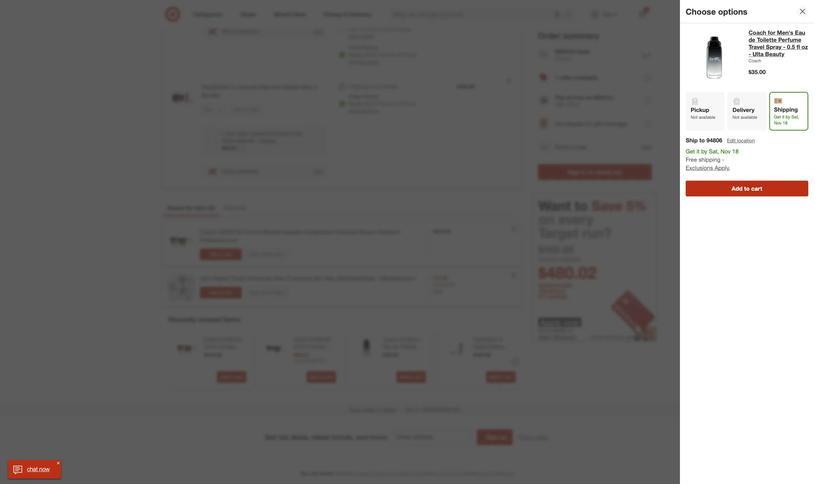 Task type: locate. For each thing, give the bounding box(es) containing it.
items inside 40ct plastic finial christmas tree ornament set pale teal/gold/slate - wondershop™ list item
[[274, 290, 285, 295]]

as right 'low' at the top
[[586, 94, 592, 101]]

2 change from the top
[[349, 108, 366, 114]]

1 vertical spatial save
[[233, 107, 243, 112]]

0 horizontal spatial delivery
[[373, 19, 391, 25]]

not up edit
[[733, 115, 740, 120]]

1 vertical spatial *
[[299, 470, 301, 474]]

fl inside coach for men's eau de toilette perfume travel spray - 0.5 fl oz - ulta beauty
[[409, 358, 412, 364]]

square inside coach hc8374u 51mm woman square sunglasses polarized brown gradient polarized lens
[[284, 228, 302, 235]]

viewed
[[199, 315, 221, 323]]

$210.00
[[434, 228, 451, 234], [204, 352, 222, 358]]

0 vertical spatial de
[[749, 36, 756, 43]]

square right 'woman'
[[284, 228, 302, 235]]

1 horizontal spatial 1
[[556, 74, 559, 81]]

sign in to check out
[[568, 168, 622, 176]]

1 offer available inside cart item ready to fulfill group
[[466, 8, 501, 14]]

coach for men's eau de toilette perfume travel spray - 0.5 fl oz - ulta beauty link for coach
[[749, 29, 809, 58]]

0 horizontal spatial female
[[219, 344, 236, 350]]

0 vertical spatial shop similar items button
[[246, 249, 288, 260]]

0 vertical spatial perfume
[[779, 36, 802, 43]]

items down tree
[[274, 290, 285, 295]]

cart inside $399.99 add to cart
[[504, 374, 513, 380]]

order left summary
[[538, 30, 561, 40]]

1 pinole from the top
[[403, 52, 417, 58]]

nov inside "get it by sat, nov 18 when you order by 12:00pm tomorrow"
[[379, 2, 388, 8]]

toilette inside coach for men's eau de toilette perfume travel spray - 0.5 fl oz - ulta beauty
[[400, 344, 416, 350]]

0 vertical spatial order pickup ready within 2 hours at pinole change store
[[349, 44, 417, 65]]

location inside the * see offer details. restrictions apply. pricing, promotions and availability may vary by location and at target.com
[[465, 471, 480, 476]]

51mm
[[245, 228, 261, 235], [204, 344, 218, 350], [294, 344, 308, 350]]

female inside "coach hc8374u 51mm female square sunglasses polarized"
[[219, 344, 236, 350]]

2 ready from the top
[[349, 101, 363, 107]]

0 vertical spatial hours
[[383, 52, 396, 58]]

51mm for coach hc8374u 51mm woman square sunglasses polarized brown gradient polarized lens
[[245, 228, 261, 235]]

1 horizontal spatial travel
[[749, 43, 765, 50]]

items right viewed
[[223, 315, 241, 323]]

1 ready from the top
[[349, 52, 363, 58]]

$210.00 inside coach hc8374u 51mm woman square sunglasses polarized brown gradient polarized lens list item
[[434, 228, 451, 234]]

store up "shipping not available"
[[368, 59, 379, 65]]

0 vertical spatial hc8374u
[[218, 228, 243, 235]]

hc8374u inside coach hc8374u 51mm woman square sunglasses polarized brown gradient polarized lens
[[218, 228, 243, 235]]

soon
[[369, 26, 380, 32]]

or
[[568, 327, 573, 334]]

1 vertical spatial men's
[[407, 336, 420, 342]]

top
[[278, 433, 289, 441]]

affirm image left pay
[[539, 96, 549, 103]]

coach inside the coach hc8279u 51mm female rectangle sunglasses
[[294, 336, 308, 342]]

eau inside coach for men's eau de toilette perfume travel spray - 0.5 fl oz - ulta beauty coach
[[796, 29, 806, 36]]

travel for coach for men's eau de toilette perfume travel spray - 0.5 fl oz - ulta beauty coach
[[749, 43, 765, 50]]

shipping inside shipping get it by sat, nov 18
[[775, 106, 799, 113]]

2 similar from the top
[[261, 290, 273, 295]]

affirm image
[[538, 95, 550, 107], [539, 96, 549, 103]]

pickup down more
[[363, 44, 378, 50]]

51mm up $210.00 add to cart
[[204, 344, 218, 350]]

2 shop similar items button from the top
[[246, 287, 288, 298]]

sale down 'reg'
[[434, 288, 443, 294]]

2 substitute from the top
[[236, 168, 258, 174]]

items inside coach hc8374u 51mm woman square sunglasses polarized brown gradient polarized lens list item
[[274, 251, 285, 257]]

2 vertical spatial sat,
[[710, 148, 720, 155]]

*some restrictions apply.
[[590, 335, 638, 340]]

1 vertical spatial $35.00
[[383, 352, 398, 358]]

get left top
[[265, 433, 277, 441]]

1 horizontal spatial now
[[564, 317, 580, 327]]

1 shop similar items button from the top
[[246, 249, 288, 260]]

it inside get it by sat, nov 18 free shipping exclusions apply. add to cart
[[697, 148, 700, 155]]

when
[[349, 10, 360, 15]]

shop for christmas
[[249, 290, 259, 295]]

1 vertical spatial within
[[365, 101, 378, 107]]

1 vertical spatial spray
[[383, 358, 396, 364]]

0 horizontal spatial playstation
[[202, 83, 230, 91]]

sat, for get it by sat, nov 18 when you order by 12:00pm tomorrow
[[369, 2, 378, 8]]

similar inside coach hc8374u 51mm woman square sunglasses polarized brown gradient polarized lens list item
[[261, 251, 273, 257]]

2 inside 2 year video games protection plan ($450-$499.99) - allstate
[[222, 131, 224, 137]]

within for 1st store pickup option's change store button
[[365, 52, 378, 58]]

$505.28 current subtotal $480.02
[[539, 243, 597, 283]]

playstation 5 digital edition console image
[[444, 336, 469, 361], [444, 336, 469, 361]]

hours down "shipping not available"
[[383, 101, 396, 107]]

2 shop similar items from the top
[[249, 290, 285, 295]]

0 vertical spatial location
[[738, 138, 756, 144]]

by inside the * see offer details. restrictions apply. pricing, promotions and availability may vary by location and at target.com
[[459, 471, 464, 476]]

at down "shipping not available"
[[397, 101, 402, 107]]

shop similar items button down 'woman'
[[246, 249, 288, 260]]

get right delivery not available at the right
[[775, 114, 782, 120]]

1 vertical spatial eau
[[383, 344, 392, 350]]

raisin bran breakfast cereal - 24oz - kellogg's image
[[169, 0, 197, 23]]

eau inside coach for men's eau de toilette perfume travel spray - 0.5 fl oz - ulta beauty
[[383, 344, 392, 350]]

female down hc8279u
[[309, 344, 325, 350]]

female
[[219, 344, 236, 350], [309, 344, 325, 350]]

0.5 inside coach for men's eau de toilette perfume travel spray - 0.5 fl oz - ulta beauty
[[401, 358, 408, 364]]

1 vertical spatial location
[[465, 471, 480, 476]]

1 substitute from the top
[[236, 28, 258, 34]]

spray inside coach for men's eau de toilette perfume travel spray - 0.5 fl oz - ulta beauty
[[383, 358, 396, 364]]

apply. right restrictions
[[627, 335, 638, 340]]

console left marvel's
[[237, 83, 258, 91]]

perfume for coach for men's eau de toilette perfume travel spray - 0.5 fl oz - ulta beauty
[[383, 351, 402, 357]]

eau for coach for men's eau de toilette perfume travel spray - 0.5 fl oz - ulta beauty
[[383, 344, 392, 350]]

1 horizontal spatial offer
[[470, 8, 480, 14]]

and left availability
[[411, 471, 418, 476]]

now right the "apply"
[[564, 317, 580, 327]]

2 vertical spatial nov
[[721, 148, 731, 155]]

perfume inside coach for men's eau de toilette perfume travel spray - 0.5 fl oz - ulta beauty
[[383, 351, 402, 357]]

✕
[[57, 461, 59, 465]]

redcard down $480.02
[[542, 288, 565, 295]]

target left cart
[[383, 407, 396, 413]]

1 horizontal spatial 1 offer available
[[556, 74, 599, 81]]

polarized
[[335, 228, 358, 235], [200, 237, 224, 244], [204, 365, 225, 371]]

toilette for coach for men's eau de toilette perfume travel spray - 0.5 fl oz - ulta beauty coach
[[758, 36, 777, 43]]

get it by sat, nov 18 when you order by 12:00pm tomorrow
[[349, 2, 426, 15]]

cart item ready to fulfill group containing playstation 5 console marvel's spider-man 2 bundle
[[163, 74, 521, 188]]

order pickup ready within 2 hours at pinole change store down not
[[349, 93, 417, 114]]

0.5 for coach for men's eau de toilette perfume travel spray - 0.5 fl oz - ulta beauty coach
[[788, 43, 796, 50]]

1 order pickup ready within 2 hours at pinole change store from the top
[[349, 44, 417, 65]]

1 horizontal spatial $210.00
[[434, 228, 451, 234]]

#
[[416, 407, 419, 413]]

1 horizontal spatial 51mm
[[245, 228, 261, 235]]

fl
[[797, 43, 801, 50], [409, 358, 412, 364]]

sign for sign in to check out
[[568, 168, 580, 176]]

at left target.com
[[490, 471, 493, 476]]

order down "shipping not available"
[[349, 93, 362, 99]]

add to cart button down the $399.99
[[486, 371, 516, 383]]

sat, for get it by sat, nov 18 free shipping exclusions apply. add to cart
[[710, 148, 720, 155]]

sign for sign up
[[486, 434, 498, 441]]

with up savings at bottom right
[[562, 282, 573, 289]]

1 save for later from the top
[[233, 9, 259, 15]]

sat, inside "get it by sat, nov 18 when you order by 12:00pm tomorrow"
[[369, 2, 378, 8]]

2 female from the left
[[309, 344, 325, 350]]

get up 'free'
[[686, 148, 696, 155]]

0 vertical spatial shop
[[249, 251, 259, 257]]

add to cart for plastic
[[209, 290, 232, 295]]

within down more
[[365, 52, 378, 58]]

2 vertical spatial 18
[[733, 148, 739, 155]]

coach for coach for men's eau de toilette perfume travel spray - 0.5 fl oz - ulta beauty
[[383, 336, 398, 342]]

similar inside 40ct plastic finial christmas tree ornament set pale teal/gold/slate - wondershop™ list item
[[261, 290, 273, 295]]

target up $505.28
[[539, 225, 579, 241]]

shop inside coach hc8374u 51mm woman square sunglasses polarized brown gradient polarized lens list item
[[249, 251, 259, 257]]

add to cart button down lens on the left of page
[[200, 249, 242, 260]]

wondershop™
[[381, 275, 416, 282]]

promo
[[556, 143, 572, 151]]

1 horizontal spatial spray
[[767, 43, 782, 50]]

2 horizontal spatial nov
[[775, 120, 782, 126]]

add to cart button down coach for men's eau de toilette perfume travel spray - 0.5 fl oz - ulta beauty
[[397, 371, 426, 383]]

$35.00 for $35.00
[[749, 68, 766, 76]]

ship to 94806
[[686, 137, 723, 144]]

shop similar items down christmas
[[249, 290, 285, 295]]

nov for get it by sat, nov 18 free shipping exclusions apply. add to cart
[[721, 148, 731, 155]]

add to cart down lens on the left of page
[[209, 252, 232, 257]]

within
[[365, 52, 378, 58], [365, 101, 378, 107]]

2 save for later from the top
[[233, 107, 259, 112]]

51mm for coach hc8279u 51mm female rectangle sunglasses
[[294, 344, 308, 350]]

add to cart button down apply.
[[686, 181, 809, 196]]

shop similar items button
[[246, 249, 288, 260], [246, 287, 288, 298]]

$69.00
[[222, 145, 237, 151]]

coach for men's eau de toilette perfume travel spray - 0.5 fl oz - ulta beauty
[[383, 336, 422, 371]]

coach for men's eau de toilette perfume travel spray - 0.5 fl oz - ulta beauty link
[[749, 29, 809, 58], [383, 336, 425, 371]]

$35.00 inside the choose options dialog
[[749, 68, 766, 76]]

1 horizontal spatial coach for men's eau de toilette perfume travel spray - 0.5 fl oz - ulta beauty link
[[749, 29, 809, 58]]

toilette inside coach for men's eau de toilette perfume travel spray - 0.5 fl oz - ulta beauty coach
[[758, 36, 777, 43]]

0 vertical spatial add a substitute
[[222, 28, 258, 34]]

cart item ready to fulfill group
[[163, 0, 521, 74], [163, 74, 521, 188]]

at right safely
[[377, 407, 381, 413]]

finial
[[231, 275, 245, 282]]

to
[[700, 137, 706, 144], [588, 168, 594, 176], [745, 185, 750, 192], [575, 197, 588, 214], [219, 252, 223, 257], [219, 290, 223, 295], [229, 374, 234, 380], [319, 374, 323, 380], [409, 374, 413, 380], [499, 374, 503, 380]]

men's inside coach for men's eau de toilette perfume travel spray - 0.5 fl oz - ulta beauty
[[407, 336, 420, 342]]

1 vertical spatial toilette
[[400, 344, 416, 350]]

$173.00
[[301, 358, 316, 363]]

1 save for later button from the top
[[230, 6, 262, 18]]

None text field
[[394, 429, 472, 445]]

men's for coach for men's eau de toilette perfume travel spray - 0.5 fl oz - ulta beauty
[[407, 336, 420, 342]]

redcard inside apply now for a credit or debit redcard
[[553, 334, 576, 341]]

brown
[[360, 228, 376, 235]]

and left more.
[[356, 433, 368, 441]]

sign inside 'button'
[[486, 434, 498, 441]]

for
[[244, 9, 249, 15], [769, 29, 776, 36], [244, 107, 249, 112], [586, 120, 593, 127], [186, 204, 193, 212], [539, 327, 546, 334], [399, 336, 405, 342]]

de for coach for men's eau de toilette perfume travel spray - 0.5 fl oz - ulta beauty coach
[[749, 36, 756, 43]]

0 vertical spatial 1 offer available button
[[466, 7, 501, 14]]

perfume inside coach for men's eau de toilette perfume travel spray - 0.5 fl oz - ulta beauty coach
[[779, 36, 802, 43]]

1 add a substitute from the top
[[222, 28, 258, 34]]

get up when
[[349, 2, 357, 8]]

sunglasses for coach hc8374u 51mm woman square sunglasses polarized brown gradient polarized lens
[[304, 228, 333, 235]]

$399.99
[[473, 352, 491, 358]]

female up $210.00 add to cart
[[219, 344, 236, 350]]

travel inside coach for men's eau de toilette perfume travel spray - 0.5 fl oz - ulta beauty coach
[[749, 43, 765, 50]]

add inside 40ct plastic finial christmas tree ornament set pale teal/gold/slate - wondershop™ list item
[[209, 290, 217, 295]]

edit location button
[[727, 137, 756, 145]]

1 horizontal spatial ulta
[[753, 50, 764, 58]]

sale inside $10.50 reg $15.00 sale
[[434, 288, 443, 294]]

add a substitute
[[222, 28, 258, 34], [222, 168, 258, 174]]

de inside coach for men's eau de toilette perfume travel spray - 0.5 fl oz - ulta beauty
[[393, 344, 399, 350]]

add to cart inside coach hc8374u 51mm woman square sunglasses polarized brown gradient polarized lens list item
[[209, 252, 232, 257]]

polarized inside "coach hc8374u 51mm female square sunglasses polarized"
[[204, 365, 225, 371]]

as down 'day'
[[362, 26, 368, 32]]

ulta inside coach for men's eau de toilette perfume travel spray - 0.5 fl oz - ulta beauty coach
[[753, 50, 764, 58]]

1 vertical spatial add a substitute
[[222, 168, 258, 174]]

shop similar items button down christmas
[[246, 287, 288, 298]]

0 vertical spatial apply.
[[627, 335, 638, 340]]

1 vertical spatial 5%
[[539, 293, 547, 300]]

pickup
[[363, 44, 378, 50], [363, 93, 378, 99], [691, 106, 710, 113]]

female for square
[[219, 344, 236, 350]]

hc8374u up lens on the left of page
[[218, 228, 243, 235]]

restrictions
[[336, 471, 359, 476]]

0 horizontal spatial sale
[[318, 358, 326, 363]]

sign up
[[486, 434, 507, 441]]

1 vertical spatial travel
[[404, 351, 416, 357]]

now inside chat now button
[[39, 466, 49, 473]]

0 horizontal spatial with
[[393, 19, 402, 25]]

tree
[[274, 275, 285, 282]]

shop similar items down 'woman'
[[249, 251, 285, 257]]

savings
[[548, 293, 568, 300]]

shop safely at target
[[349, 407, 396, 413]]

de inside coach for men's eau de toilette perfume travel spray - 0.5 fl oz - ulta beauty coach
[[749, 36, 756, 43]]

now right the "chat"
[[39, 466, 49, 473]]

now inside apply now for a credit or debit redcard
[[564, 317, 580, 327]]

location right vary on the bottom of page
[[465, 471, 480, 476]]

nov inside get it by sat, nov 18 free shipping exclusions apply. add to cart
[[721, 148, 731, 155]]

coach hc8374u 51mm female square sunglasses polarized image
[[174, 336, 200, 361], [174, 336, 200, 361]]

1 vertical spatial sale
[[318, 358, 326, 363]]

save
[[233, 9, 243, 15], [233, 107, 243, 112], [592, 197, 623, 214]]

order pickup ready within 2 hours at pinole change store down more
[[349, 44, 417, 65]]

save for later for 1st save for later button from the bottom
[[233, 107, 259, 112]]

0 vertical spatial add to cart
[[209, 252, 232, 257]]

not for pickup
[[691, 115, 698, 120]]

coach inside coach hc8374u 51mm woman square sunglasses polarized brown gradient polarized lens
[[200, 228, 217, 235]]

add to cart down plastic in the bottom of the page
[[209, 290, 232, 295]]

0 vertical spatial save for later
[[233, 9, 259, 15]]

video
[[237, 131, 250, 137]]

5 for digital
[[500, 336, 503, 342]]

playstation 5 digital edition console link
[[473, 336, 514, 357]]

it
[[358, 2, 361, 8], [358, 26, 361, 32], [783, 114, 785, 120], [697, 148, 700, 155]]

oz inside coach for men's eau de toilette perfume travel spray - 0.5 fl oz - ulta beauty coach
[[802, 43, 809, 50]]

square down viewed
[[204, 351, 220, 357]]

$499.99
[[457, 83, 475, 89]]

2 inside 2 link
[[646, 8, 648, 12]]

substitute for the bottom add button
[[236, 168, 258, 174]]

saved for later ( 2 )
[[167, 204, 215, 212]]

ready for change store button related to 2nd store pickup option from the top of the page
[[349, 101, 363, 107]]

hours
[[383, 52, 396, 58], [383, 101, 396, 107]]

1 horizontal spatial 1 offer available button
[[538, 66, 652, 89]]

1 horizontal spatial perfume
[[779, 36, 802, 43]]

vary
[[450, 471, 458, 476]]

1 horizontal spatial 0.5
[[788, 43, 796, 50]]

2 order pickup ready within 2 hours at pinole change store from the top
[[349, 93, 417, 114]]

delivery up edit location
[[733, 106, 755, 113]]

0 vertical spatial playstation
[[202, 83, 230, 91]]

1 similar from the top
[[261, 251, 273, 257]]

hours for 2nd store pickup option from the top of the page
[[383, 101, 396, 107]]

1 hours from the top
[[383, 52, 396, 58]]

0 vertical spatial 18
[[390, 2, 395, 8]]

0 vertical spatial shipping
[[349, 83, 369, 89]]

apply.
[[627, 335, 638, 340], [360, 471, 371, 476]]

coach for men's eau de toilette perfume travel spray - 0.5 fl oz - ulta beauty link for $35.00
[[383, 336, 425, 371]]

1 horizontal spatial *
[[648, 199, 649, 204]]

51mm inside coach hc8374u 51mm woman square sunglasses polarized brown gradient polarized lens
[[245, 228, 261, 235]]

1 change store button from the top
[[349, 58, 379, 65]]

2 pinole from the top
[[403, 101, 417, 107]]

get for get top deals, latest trends, and more.
[[265, 433, 277, 441]]

shop inside 40ct plastic finial christmas tree ornament set pale teal/gold/slate - wondershop™ list item
[[249, 290, 259, 295]]

fl inside coach for men's eau de toilette perfume travel spray - 0.5 fl oz - ulta beauty coach
[[797, 43, 801, 50]]

1 vertical spatial square
[[204, 351, 220, 357]]

beauty
[[766, 50, 785, 58], [394, 365, 410, 371]]

location right edit
[[738, 138, 756, 144]]

1 vertical spatial later
[[250, 107, 259, 112]]

redcard down "apply now" 'button'
[[553, 334, 576, 341]]

hc8374u up $210.00 add to cart
[[220, 336, 242, 342]]

2 store from the top
[[368, 108, 379, 114]]

0 vertical spatial target
[[539, 225, 579, 241]]

add inside $399.99 add to cart
[[490, 374, 498, 380]]

1 horizontal spatial 5%
[[627, 197, 648, 214]]

coach for men's eau de toilette perfume travel spray - 0.5 fl oz - ulta beauty image
[[354, 336, 379, 361], [354, 336, 379, 361]]

get up learn
[[349, 26, 357, 32]]

ulta
[[753, 50, 764, 58], [383, 365, 392, 371]]

0 vertical spatial now
[[564, 317, 580, 327]]

games
[[251, 131, 267, 137]]

0 horizontal spatial $35.00
[[383, 352, 398, 358]]

at down 6pm
[[397, 52, 402, 58]]

1 vertical spatial store pickup radio
[[339, 100, 346, 107]]

2 store pickup radio from the top
[[339, 100, 346, 107]]

sign up button
[[477, 429, 513, 445]]

0 horizontal spatial $210.00
[[204, 352, 222, 358]]

travel for coach for men's eau de toilette perfume travel spray - 0.5 fl oz - ulta beauty
[[404, 351, 416, 357]]

delivery up soon at the top left of the page
[[373, 19, 391, 25]]

and left target.com
[[481, 471, 488, 476]]

0 vertical spatial pickup
[[363, 44, 378, 50]]

0 horizontal spatial 51mm
[[204, 344, 218, 350]]

$210.00 for $210.00
[[434, 228, 451, 234]]

add
[[222, 28, 231, 34], [314, 29, 323, 35], [641, 143, 652, 150], [222, 168, 231, 174], [314, 168, 323, 174], [732, 185, 743, 192], [209, 252, 217, 257], [209, 290, 217, 295], [220, 374, 228, 380], [310, 374, 318, 380], [400, 374, 408, 380], [490, 374, 498, 380]]

shipping inside cart item ready to fulfill group
[[349, 83, 369, 89]]

shop left safely
[[349, 407, 361, 413]]

1 offer available inside button
[[556, 74, 599, 81]]

coach inside coach for men's eau de toilette perfume travel spray - 0.5 fl oz - ulta beauty
[[383, 336, 398, 342]]

1 vertical spatial save for later
[[233, 107, 259, 112]]

items down 'woman'
[[274, 251, 285, 257]]

2 hours from the top
[[383, 101, 396, 107]]

0 vertical spatial $210.00
[[434, 228, 451, 234]]

spider-
[[283, 83, 302, 91]]

fl for coach for men's eau de toilette perfume travel spray - 0.5 fl oz - ulta beauty coach
[[797, 43, 801, 50]]

2 cart item ready to fulfill group from the top
[[163, 74, 521, 188]]

eau for coach for men's eau de toilette perfume travel spray - 0.5 fl oz - ulta beauty coach
[[796, 29, 806, 36]]

change for 2nd store pickup option from the top of the page
[[349, 108, 366, 114]]

apply. left pricing,
[[360, 471, 371, 476]]

0 horizontal spatial console
[[237, 83, 258, 91]]

eau
[[796, 29, 806, 36], [383, 344, 392, 350]]

beauty for coach for men's eau de toilette perfume travel spray - 0.5 fl oz - ulta beauty
[[394, 365, 410, 371]]

pricing,
[[373, 471, 387, 476]]

1 horizontal spatial 5
[[500, 336, 503, 342]]

40ct plastic finial christmas tree ornament set pale teal/gold/slate - wondershop&#8482; image
[[167, 273, 196, 302]]

1 vertical spatial nov
[[775, 120, 782, 126]]

shop similar items
[[249, 251, 285, 257], [249, 290, 285, 295]]

51mm left 'woman'
[[245, 228, 261, 235]]

0 vertical spatial toilette
[[758, 36, 777, 43]]

1 horizontal spatial console
[[473, 351, 492, 357]]

oz inside coach for men's eau de toilette perfume travel spray - 0.5 fl oz - ulta beauty
[[413, 358, 419, 364]]

save for later for first save for later button from the top
[[233, 9, 259, 15]]

sign in to check out button
[[538, 164, 652, 180]]

* inside the * see offer details. restrictions apply. pricing, promotions and availability may vary by location and at target.com
[[299, 470, 301, 474]]

oz for coach for men's eau de toilette perfume travel spray - 0.5 fl oz - ulta beauty
[[413, 358, 419, 364]]

ship
[[686, 137, 698, 144]]

not left the eligible
[[556, 120, 565, 127]]

shop down christmas
[[249, 290, 259, 295]]

sign left in
[[568, 168, 580, 176]]

coach hc8374u 51mm woman square sunglasses polarized brown gradient polarized lens image
[[167, 227, 196, 255]]

1 offer available button
[[466, 7, 501, 14], [538, 66, 652, 89]]

0 vertical spatial ulta
[[753, 50, 764, 58]]

1 vertical spatial ready
[[349, 101, 363, 107]]

pickup up ship to 94806
[[691, 106, 710, 113]]

1 horizontal spatial eau
[[796, 29, 806, 36]]

pickup inside pickup not available
[[691, 106, 710, 113]]

1 vertical spatial hc8374u
[[220, 336, 242, 342]]

1 horizontal spatial target
[[539, 225, 579, 241]]

1
[[466, 8, 469, 14], [556, 74, 559, 81]]

shipping for not
[[349, 83, 369, 89]]

shop up christmas
[[249, 251, 259, 257]]

it inside shipping get it by sat, nov 18
[[783, 114, 785, 120]]

run?
[[583, 225, 612, 241]]

similar down christmas
[[261, 290, 273, 295]]

1 horizontal spatial location
[[738, 138, 756, 144]]

shop similar items inside 40ct plastic finial christmas tree ornament set pale teal/gold/slate - wondershop™ list item
[[249, 290, 285, 295]]

spray inside coach for men's eau de toilette perfume travel spray - 0.5 fl oz - ulta beauty coach
[[767, 43, 782, 50]]

cart
[[752, 185, 763, 192], [224, 252, 232, 257], [224, 290, 232, 295], [235, 374, 243, 380], [325, 374, 333, 380], [414, 374, 423, 380], [504, 374, 513, 380]]

location inside button
[[738, 138, 756, 144]]

playstation 5 console marvel's spider-man 2 bundle
[[202, 83, 318, 99]]

similar for christmas
[[261, 290, 273, 295]]

1 within from the top
[[365, 52, 378, 58]]

cart inside get it by sat, nov 18 free shipping exclusions apply. add to cart
[[752, 185, 763, 192]]

playstation up digital
[[473, 336, 498, 342]]

5 inside playstation 5 console marvel's spider-man 2 bundle
[[232, 83, 235, 91]]

order down learn
[[349, 44, 362, 50]]

1 vertical spatial console
[[473, 351, 492, 357]]

1 horizontal spatial sat,
[[710, 148, 720, 155]]

sunglasses inside the coach hc8279u 51mm female rectangle sunglasses
[[294, 358, 319, 364]]

1 store from the top
[[368, 59, 379, 65]]

console down digital
[[473, 351, 492, 357]]

sat, inside get it by sat, nov 18 free shipping exclusions apply. add to cart
[[710, 148, 720, 155]]

add to cart button down coach hc8374u 51mm female square sunglasses polarized link
[[217, 371, 246, 383]]

1 vertical spatial cart item ready to fulfill group
[[163, 74, 521, 188]]

sat, inside shipping get it by sat, nov 18
[[792, 114, 800, 120]]

change down learn
[[349, 59, 366, 65]]

target inside on every target run?
[[539, 225, 579, 241]]

sign left up
[[486, 434, 498, 441]]

sunglasses inside "coach hc8374u 51mm female square sunglasses polarized"
[[204, 358, 230, 364]]

0 vertical spatial ready
[[349, 52, 363, 58]]

sale right $173.00
[[318, 358, 326, 363]]

coach for coach hc8279u 51mm female rectangle sunglasses
[[294, 336, 308, 342]]

0 vertical spatial sale
[[434, 288, 443, 294]]

get inside "get it by sat, nov 18 when you order by 12:00pm tomorrow"
[[349, 2, 357, 8]]

change store button for 1st store pickup option
[[349, 58, 379, 65]]

sign inside "button"
[[568, 168, 580, 176]]

2 change store button from the top
[[349, 107, 379, 114]]

1 cart item ready to fulfill group from the top
[[163, 0, 521, 74]]

0 horizontal spatial coach for men's eau de toilette perfume travel spray - 0.5 fl oz - ulta beauty link
[[383, 336, 425, 371]]

within down "shipping not available"
[[365, 101, 378, 107]]

2 vertical spatial add to cart
[[310, 374, 333, 380]]

get inside shipping get it by sat, nov 18
[[775, 114, 782, 120]]

availability
[[419, 471, 439, 476]]

pickup down "shipping not available"
[[363, 93, 378, 99]]

promotions
[[388, 471, 410, 476]]

18 for get it by sat, nov 18 free shipping exclusions apply. add to cart
[[733, 148, 739, 155]]

as up affirm
[[567, 94, 573, 101]]

change store button down "shipping not available"
[[349, 107, 379, 114]]

store down "shipping not available"
[[368, 108, 379, 114]]

marvel's
[[260, 83, 281, 91]]

coach for men's eau de toilette perfume travel spray - 0.5 fl oz - ulta beauty coach
[[749, 29, 809, 63]]

ready down learn
[[349, 52, 363, 58]]

94806
[[707, 137, 723, 144]]

with up 6pm
[[393, 19, 402, 25]]

2 within from the top
[[365, 101, 378, 107]]

pinole for change store button related to 2nd store pickup option from the top of the page
[[403, 101, 417, 107]]

get
[[349, 2, 357, 8], [349, 26, 357, 32], [775, 114, 782, 120], [686, 148, 696, 155], [265, 433, 277, 441]]

hc8374u for female
[[220, 336, 242, 342]]

add to cart for hc8374u
[[209, 252, 232, 257]]

change down "shipping not available"
[[349, 108, 366, 114]]

0 horizontal spatial 18
[[390, 2, 395, 8]]

$35.00 inside $35.00 add to cart
[[383, 352, 398, 358]]

store for 1st store pickup option's change store button
[[368, 59, 379, 65]]

not for delivery
[[733, 115, 740, 120]]

0 horizontal spatial sign
[[486, 434, 498, 441]]

coach hc8374u 51mm woman square sunglasses polarized brown gradient polarized lens
[[200, 228, 400, 244]]

allstate
[[260, 138, 276, 144]]

coach hc8279u 51mm female rectangle sunglasses image
[[264, 336, 289, 361], [264, 336, 289, 361]]

safely
[[363, 407, 376, 413]]

0 vertical spatial sign
[[568, 168, 580, 176]]

location
[[738, 138, 756, 144], [465, 471, 480, 476]]

up
[[500, 434, 507, 441]]

similar down 'woman'
[[261, 251, 273, 257]]

2 vertical spatial pickup
[[691, 106, 710, 113]]

0.5 inside coach for men's eau de toilette perfume travel spray - 0.5 fl oz - ulta beauty coach
[[788, 43, 796, 50]]

None radio
[[339, 1, 346, 8], [339, 26, 346, 33], [339, 83, 346, 90], [339, 1, 346, 8], [339, 26, 346, 33], [339, 83, 346, 90]]

1 vertical spatial beauty
[[394, 365, 410, 371]]

female for rectangle
[[309, 344, 325, 350]]

change store button down learn more button at the left top of page
[[349, 58, 379, 65]]

1 vertical spatial 18
[[784, 120, 788, 126]]

not up ship on the right top of the page
[[691, 115, 698, 120]]

chat now dialog
[[8, 460, 61, 479]]

ulta inside coach for men's eau de toilette perfume travel spray - 0.5 fl oz - ulta beauty
[[383, 365, 392, 371]]

playstation up 'bundle'
[[202, 83, 230, 91]]

playstation 5 digital edition console
[[473, 336, 504, 357]]

offer inside the * see offer details. restrictions apply. pricing, promotions and availability may vary by location and at target.com
[[310, 471, 319, 476]]

delivery inside delivery not available
[[733, 106, 755, 113]]

available inside pickup not available
[[699, 115, 716, 120]]

0 vertical spatial 5
[[232, 83, 235, 91]]

51mm up "$86.50"
[[294, 344, 308, 350]]

2 horizontal spatial offer
[[560, 74, 573, 81]]

redcard
[[542, 288, 565, 295], [553, 334, 576, 341]]

Store pickup radio
[[339, 51, 346, 58], [339, 100, 346, 107]]

beauty for coach for men's eau de toilette perfume travel spray - 0.5 fl oz - ulta beauty coach
[[766, 50, 785, 58]]

add to cart down $173.00
[[310, 374, 333, 380]]

0 horizontal spatial de
[[393, 344, 399, 350]]

0 vertical spatial pinole
[[403, 52, 417, 58]]

1 horizontal spatial toilette
[[758, 36, 777, 43]]

shop similar items button for woman
[[246, 249, 288, 260]]

shop similar items inside coach hc8374u 51mm woman square sunglasses polarized brown gradient polarized lens list item
[[249, 251, 285, 257]]

get inside get it by sat, nov 18 free shipping exclusions apply. add to cart
[[686, 148, 696, 155]]

5%
[[627, 197, 648, 214], [539, 293, 547, 300]]

shop similar items button inside 40ct plastic finial christmas tree ornament set pale teal/gold/slate - wondershop™ list item
[[246, 287, 288, 298]]

square inside "coach hc8374u 51mm female square sunglasses polarized"
[[204, 351, 220, 357]]

not inside pickup not available
[[691, 115, 698, 120]]

pay
[[556, 94, 565, 101]]

coach
[[749, 29, 767, 36], [749, 58, 762, 63], [200, 228, 217, 235], [204, 336, 218, 342], [294, 336, 308, 342], [383, 336, 398, 342]]

ready down "shipping not available"
[[349, 101, 363, 107]]

order
[[538, 30, 561, 40], [349, 44, 362, 50], [349, 93, 362, 99]]

more
[[363, 33, 374, 39]]

ulta for coach for men's eau de toilette perfume travel spray - 0.5 fl oz - ulta beauty coach
[[753, 50, 764, 58]]

1 vertical spatial sat,
[[792, 114, 800, 120]]

men's inside coach for men's eau de toilette perfume travel spray - 0.5 fl oz - ulta beauty coach
[[778, 29, 794, 36]]

1 change from the top
[[349, 59, 366, 65]]

hours down 6pm
[[383, 52, 396, 58]]

0 vertical spatial polarized
[[335, 228, 358, 235]]

2 save for later button from the top
[[230, 104, 262, 115]]

1 vertical spatial playstation
[[473, 336, 498, 342]]

sale inside $86.50 reg $173.00 sale
[[318, 358, 326, 363]]

cart inside $35.00 add to cart
[[414, 374, 423, 380]]

1 shop similar items from the top
[[249, 251, 285, 257]]

- inside 2 year video games protection plan ($450-$499.99) - allstate
[[256, 138, 258, 144]]

$210.00 for $210.00 add to cart
[[204, 352, 222, 358]]

playstation inside playstation 5 console marvel's spider-man 2 bundle
[[202, 83, 230, 91]]

1 female from the left
[[219, 344, 236, 350]]

toilette for coach for men's eau de toilette perfume travel spray - 0.5 fl oz - ulta beauty
[[400, 344, 416, 350]]

edit
[[728, 138, 736, 144]]



Task type: vqa. For each thing, say whether or not it's contained in the screenshot.
llama™ to the right
no



Task type: describe. For each thing, give the bounding box(es) containing it.
at inside the * see offer details. restrictions apply. pricing, promotions and availability may vary by location and at target.com
[[490, 471, 493, 476]]

today
[[400, 26, 412, 32]]

0 vertical spatial 5%
[[627, 197, 648, 214]]

shipt
[[403, 19, 415, 25]]

plan
[[293, 131, 303, 137]]

fl for coach for men's eau de toilette perfume travel spray - 0.5 fl oz - ulta beauty
[[409, 358, 412, 364]]

0 horizontal spatial target
[[383, 407, 396, 413]]

coach for coach hc8374u 51mm woman square sunglasses polarized brown gradient polarized lens
[[200, 228, 217, 235]]

cart inside coach hc8374u 51mm woman square sunglasses polarized brown gradient polarized lens list item
[[224, 252, 232, 257]]

order for 2nd store pickup option from the top of the page
[[349, 93, 362, 99]]

$35.00 for $35.00 add to cart
[[383, 352, 398, 358]]

2 vertical spatial shop
[[349, 407, 361, 413]]

pickup not available
[[691, 106, 716, 120]]

40ct plastic finial christmas tree ornament set pale teal/gold/slate - wondershop™ link
[[200, 274, 416, 283]]

exclusions apply. link
[[686, 164, 731, 171]]

with
[[556, 101, 566, 107]]

get inside same day delivery with shipt get it as soon as 6pm today learn more
[[349, 26, 357, 32]]

for inside coach for men's eau de toilette perfume travel spray - 0.5 fl oz - ulta beauty
[[399, 336, 405, 342]]

current
[[539, 256, 558, 263]]

1 vertical spatial 1
[[556, 74, 559, 81]]

0 vertical spatial save
[[233, 9, 243, 15]]

subtotal with
[[539, 282, 574, 289]]

order for 1st store pickup option
[[349, 44, 362, 50]]

coach hc8374u 51mm female square sunglasses polarized link
[[204, 336, 245, 371]]

reg
[[294, 358, 300, 363]]

want to save 5% *
[[539, 197, 649, 214]]

nov for get it by sat, nov 18 when you order by 12:00pm tomorrow
[[379, 2, 388, 8]]

spray for coach for men's eau de toilette perfume travel spray - 0.5 fl oz - ulta beauty coach
[[767, 43, 782, 50]]

0 vertical spatial redcard
[[542, 288, 565, 295]]

promo code
[[556, 143, 587, 151]]

by inside shipping get it by sat, nov 18
[[786, 114, 791, 120]]

favorites
[[224, 204, 247, 212]]

102000529207761
[[421, 407, 462, 413]]

offer inside cart item ready to fulfill group
[[470, 8, 480, 14]]

playstation for playstation 5 console marvel's spider-man 2 bundle
[[202, 83, 230, 91]]

square for woman
[[284, 228, 302, 235]]

similar for woman
[[261, 251, 273, 257]]

$499.99)
[[236, 138, 255, 144]]

choose options dialog
[[681, 0, 815, 484]]

exclusions
[[686, 164, 714, 171]]

nov inside shipping get it by sat, nov 18
[[775, 120, 782, 126]]

items for square
[[274, 251, 285, 257]]

console inside playstation 5 console marvel's spider-man 2 bundle
[[237, 83, 258, 91]]

0 horizontal spatial not
[[556, 120, 565, 127]]

want
[[539, 197, 571, 214]]

not
[[370, 83, 377, 89]]

lens
[[225, 237, 237, 244]]

search
[[562, 11, 580, 18]]

oz for coach for men's eau de toilette perfume travel spray - 0.5 fl oz - ulta beauty coach
[[802, 43, 809, 50]]

may
[[440, 471, 448, 476]]

chat now
[[27, 466, 49, 473]]

digital
[[473, 344, 487, 350]]

shop similar items for christmas
[[249, 290, 285, 295]]

coach for coach hc8374u 51mm female square sunglasses polarized
[[204, 336, 218, 342]]

affirm image left with in the top of the page
[[538, 95, 550, 107]]

cart item ready to fulfill group containing get it by sat, nov 18
[[163, 0, 521, 74]]

cart inside $210.00 add to cart
[[235, 374, 243, 380]]

get for get it by sat, nov 18 free shipping exclusions apply. add to cart
[[686, 148, 696, 155]]

coach hc8374u 51mm female square sunglasses polarized
[[204, 336, 242, 371]]

($450-
[[222, 138, 236, 144]]

spray for coach for men's eau de toilette perfume travel spray - 0.5 fl oz - ulta beauty
[[383, 358, 396, 364]]

cart inside 40ct plastic finial christmas tree ornament set pale teal/gold/slate - wondershop™ list item
[[224, 290, 232, 295]]

2 vertical spatial save
[[592, 197, 623, 214]]

18 inside shipping get it by sat, nov 18
[[784, 120, 788, 126]]

sunglasses for coach hc8374u 51mm female square sunglasses polarized
[[204, 358, 230, 364]]

bundle
[[202, 92, 220, 99]]

favorites link
[[219, 201, 251, 216]]

sale for $86.50
[[318, 358, 326, 363]]

playstation 5 console marvel&#39;s spider-man 2 bundle image
[[169, 83, 197, 112]]

with inside same day delivery with shipt get it as soon as 6pm today learn more
[[393, 19, 402, 25]]

0 horizontal spatial and
[[356, 433, 368, 441]]

to inside 40ct plastic finial christmas tree ornament set pale teal/gold/slate - wondershop™ list item
[[219, 290, 223, 295]]

by inside get it by sat, nov 18 free shipping exclusions apply. add to cart
[[702, 148, 708, 155]]

for inside coach for men's eau de toilette perfume travel spray - 0.5 fl oz - ulta beauty coach
[[769, 29, 776, 36]]

1 horizontal spatial and
[[411, 471, 418, 476]]

to inside $35.00 add to cart
[[409, 374, 413, 380]]

1 vertical spatial with
[[562, 282, 573, 289]]

0 vertical spatial add button
[[313, 28, 323, 35]]

get top deals, latest trends, and more.
[[265, 433, 389, 441]]

sunglasses for coach hc8279u 51mm female rectangle sunglasses
[[294, 358, 319, 364]]

shipping for get
[[775, 106, 799, 113]]

men's for coach for men's eau de toilette perfume travel spray - 0.5 fl oz - ulta beauty coach
[[778, 29, 794, 36]]

same day delivery with shipt get it as soon as 6pm today learn more
[[349, 19, 415, 39]]

chat
[[27, 466, 37, 473]]

apply. inside the * see offer details. restrictions apply. pricing, promotions and availability may vary by location and at target.com
[[360, 471, 371, 476]]

chat now button
[[8, 460, 61, 479]]

perfume for coach for men's eau de toilette perfume travel spray - 0.5 fl oz - ulta beauty coach
[[779, 36, 802, 43]]

items for tree
[[274, 290, 285, 295]]

it inside same day delivery with shipt get it as soon as 6pm today learn more
[[358, 26, 361, 32]]

0 vertical spatial a
[[232, 28, 235, 34]]

51mm for coach hc8374u 51mm female square sunglasses polarized
[[204, 344, 218, 350]]

0 horizontal spatial 1 offer available button
[[466, 7, 501, 14]]

18 for get it by sat, nov 18 when you order by 12:00pm tomorrow
[[390, 2, 395, 8]]

2 add a substitute from the top
[[222, 168, 258, 174]]

protection
[[268, 131, 292, 137]]

pickup for change store button related to 2nd store pickup option from the top of the page
[[363, 93, 378, 99]]

now for chat
[[39, 466, 49, 473]]

0 vertical spatial order
[[538, 30, 561, 40]]

for inside apply now for a credit or debit redcard
[[539, 327, 546, 334]]

add inside get it by sat, nov 18 free shipping exclusions apply. add to cart
[[732, 185, 743, 192]]

see
[[301, 471, 309, 476]]

to inside $399.99 add to cart
[[499, 374, 503, 380]]

hc8374u for woman
[[218, 228, 243, 235]]

same
[[349, 19, 362, 25]]

$10.50
[[434, 275, 449, 281]]

hc8279u
[[310, 336, 332, 342]]

add inside coach hc8374u 51mm woman square sunglasses polarized brown gradient polarized lens list item
[[209, 252, 217, 257]]

1 inside cart item ready to fulfill group
[[466, 8, 469, 14]]

1 vertical spatial offer
[[560, 74, 573, 81]]

target.com
[[494, 471, 515, 476]]

console inside playstation 5 digital edition console
[[473, 351, 492, 357]]

2 horizontal spatial and
[[481, 471, 488, 476]]

2 vertical spatial later
[[195, 204, 207, 212]]

shop similar items button for christmas
[[246, 287, 288, 298]]

ulta for coach for men's eau de toilette perfume travel spray - 0.5 fl oz - ulta beauty
[[383, 365, 392, 371]]

40ct
[[200, 275, 211, 282]]

change store button for 2nd store pickup option from the top of the page
[[349, 107, 379, 114]]

edition
[[489, 344, 504, 350]]

check
[[595, 168, 612, 176]]

- inside list item
[[377, 275, 379, 282]]

playstation for playstation 5 digital edition console
[[473, 336, 498, 342]]

out
[[613, 168, 622, 176]]

12:00pm
[[388, 10, 405, 15]]

(
[[209, 204, 210, 212]]

apply.
[[715, 164, 731, 171]]

add inside $210.00 add to cart
[[220, 374, 228, 380]]

ornament
[[286, 275, 312, 282]]

to inside $210.00 add to cart
[[229, 374, 234, 380]]

pickup for 1st store pickup option's change store button
[[363, 44, 378, 50]]

What can we help you find? suggestions appear below search field
[[389, 6, 567, 22]]

substitute for the top add button
[[236, 28, 258, 34]]

2 vertical spatial items
[[223, 315, 241, 323]]

✕ button
[[55, 460, 61, 466]]

rectangle
[[294, 351, 316, 357]]

shipping not available
[[349, 83, 398, 89]]

0 horizontal spatial 5%
[[539, 293, 547, 300]]

Service plan checkbox
[[209, 138, 216, 145]]

0.5 for coach for men's eau de toilette perfume travel spray - 0.5 fl oz - ulta beauty
[[401, 358, 408, 364]]

to inside coach hc8374u 51mm woman square sunglasses polarized brown gradient polarized lens list item
[[219, 252, 223, 257]]

de for coach for men's eau de toilette perfume travel spray - 0.5 fl oz - ulta beauty
[[393, 344, 399, 350]]

store for change store button related to 2nd store pickup option from the top of the page
[[368, 108, 379, 114]]

polarized for coach hc8374u 51mm woman square sunglasses polarized brown gradient polarized lens
[[335, 228, 358, 235]]

order pickup ready within 2 hours at pinole change store for 2nd store pickup option from the top of the page
[[349, 93, 417, 114]]

privacy policy link
[[519, 434, 550, 441]]

coach hc8374u 51mm woman square sunglasses polarized brown gradient polarized lens list item
[[163, 222, 521, 266]]

free
[[686, 156, 698, 163]]

pale
[[324, 275, 335, 282]]

add inside $35.00 add to cart
[[400, 374, 408, 380]]

coach for men&#39;s eau de toilette perfume travel spray - 0.5 fl oz - ulta beauty image
[[686, 29, 744, 86]]

restrictions
[[604, 335, 626, 340]]

it inside "get it by sat, nov 18 when you order by 12:00pm tomorrow"
[[358, 2, 361, 8]]

a inside apply now for a credit or debit redcard
[[547, 327, 550, 334]]

shop for woman
[[249, 251, 259, 257]]

1 vertical spatial a
[[232, 168, 235, 174]]

apply now button
[[539, 317, 582, 327]]

$86.50
[[294, 352, 309, 358]]

gradient
[[378, 228, 400, 235]]

1 store pickup radio from the top
[[339, 51, 346, 58]]

* inside want to save 5% *
[[648, 199, 649, 204]]

saved
[[167, 204, 184, 212]]

latest
[[312, 433, 330, 441]]

learn
[[349, 33, 362, 39]]

hours for 1st store pickup option
[[383, 52, 396, 58]]

coach hc8279u 51mm female rectangle sunglasses link
[[294, 336, 335, 364]]

recently viewed items
[[168, 315, 241, 323]]

privacy
[[519, 434, 535, 440]]

0 vertical spatial later
[[250, 9, 259, 15]]

coach hc8279u 51mm female rectangle sunglasses
[[294, 336, 332, 364]]

policy
[[536, 434, 550, 440]]

2 vertical spatial add button
[[313, 168, 323, 175]]

*some
[[590, 335, 603, 340]]

delivery inside same day delivery with shipt get it as soon as 6pm today learn more
[[373, 19, 391, 25]]

to inside get it by sat, nov 18 free shipping exclusions apply. add to cart
[[745, 185, 750, 192]]

learn more button
[[349, 33, 374, 40]]

2 inside playstation 5 console marvel's spider-man 2 bundle
[[315, 83, 318, 91]]

get for get it by sat, nov 18 when you order by 12:00pm tomorrow
[[349, 2, 357, 8]]

coach for coach for men's eau de toilette perfume travel spray - 0.5 fl oz - ulta beauty coach
[[749, 29, 767, 36]]

square for female
[[204, 351, 220, 357]]

pinole for 1st store pickup option's change store button
[[403, 52, 417, 58]]

add to cart button down $173.00
[[307, 371, 336, 383]]

$86.50 reg $173.00 sale
[[294, 352, 326, 363]]

5 for console
[[232, 83, 235, 91]]

1 vertical spatial 1 offer available button
[[538, 66, 652, 89]]

1 vertical spatial add button
[[641, 143, 652, 151]]

to inside "button"
[[588, 168, 594, 176]]

debit
[[539, 334, 552, 341]]

ready for 1st store pickup option's change store button
[[349, 52, 363, 58]]

within for change store button related to 2nd store pickup option from the top of the page
[[365, 101, 378, 107]]

1 vertical spatial polarized
[[200, 237, 224, 244]]

order pickup ready within 2 hours at pinole change store for 1st store pickup option
[[349, 44, 417, 65]]

40ct plastic finial christmas tree ornament set pale teal/gold/slate - wondershop™ list item
[[163, 269, 521, 306]]

shop similar items for woman
[[249, 251, 285, 257]]

add to cart button down plastic in the bottom of the page
[[200, 287, 242, 298]]

$35.00 add to cart
[[383, 352, 423, 380]]

message
[[604, 120, 628, 127]]

polarized for coach hc8374u 51mm female square sunglasses polarized
[[204, 365, 225, 371]]

low
[[575, 94, 584, 101]]

choose
[[686, 6, 717, 16]]

$15.00
[[442, 282, 455, 287]]

as left 6pm
[[382, 26, 387, 32]]

change for 1st store pickup option
[[349, 59, 366, 65]]

40ct plastic finial christmas tree ornament set pale teal/gold/slate - wondershop™
[[200, 275, 416, 282]]

1 horizontal spatial apply.
[[627, 335, 638, 340]]

pay as low as $52/mo. with affirm
[[556, 94, 615, 107]]

2 link
[[635, 6, 651, 22]]

now for apply
[[564, 317, 580, 327]]

available inside delivery not available
[[741, 115, 758, 120]]

recently
[[168, 315, 197, 323]]

)
[[213, 204, 215, 212]]



